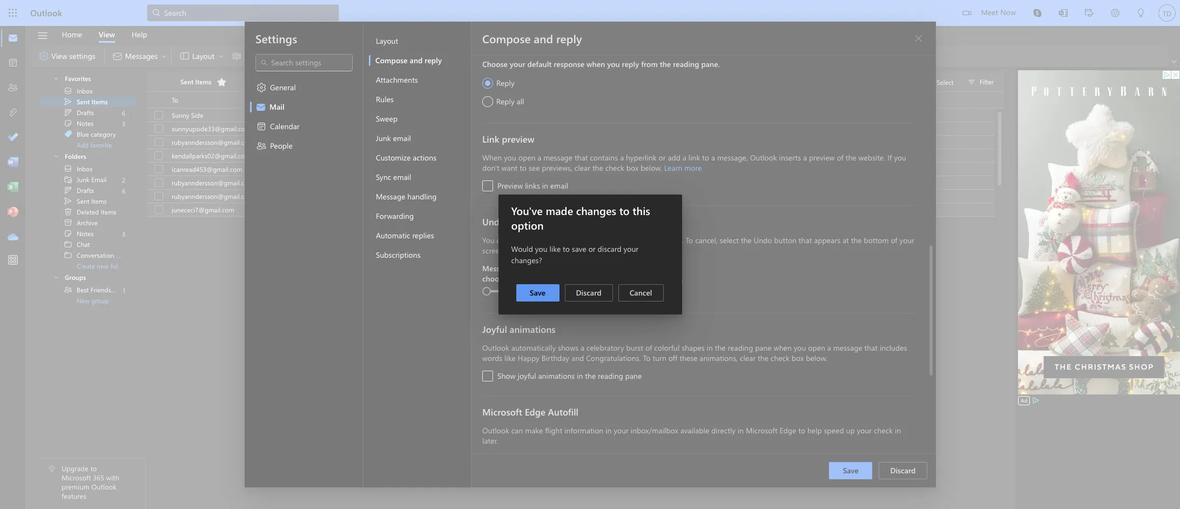 Task type: locate. For each thing, give the bounding box(es) containing it.
ruby!
[[386, 138, 403, 146]]

to right order
[[607, 151, 613, 160]]

 notes for 12th tree item from the top
[[64, 229, 94, 238]]

message list no items selected list box
[[147, 107, 1005, 257]]

outlook right premium
[[91, 482, 117, 491]]

about up see
[[419, 111, 436, 119]]

 inbox  sent items
[[64, 86, 108, 106]]

drafts for notes
[[77, 108, 94, 117]]

like
[[550, 244, 561, 254]]

0 vertical spatial it.
[[438, 111, 443, 119]]

1 vertical spatial preview
[[423, 192, 445, 200]]

1 halloween from the left
[[361, 205, 391, 214]]

leapfrog
[[657, 151, 681, 160]]

0 vertical spatial email...
[[446, 124, 465, 133]]

1 vertical spatial no preview is available.
[[413, 192, 479, 200]]

1 select a message image from the top
[[155, 151, 163, 160]]

to right like
[[563, 244, 570, 254]]

tree item down archive
[[39, 228, 136, 239]]

2 6 from the top
[[122, 186, 125, 195]]

11 tree item from the top
[[39, 217, 136, 228]]

1 vertical spatial rubyanndersson@gmail.com
[[172, 178, 254, 187]]

preview for fw: learn the perks of your microsoft account
[[508, 165, 530, 173]]

select a message checkbox for halloween
[[148, 202, 172, 217]]

sent up deleted
[[77, 197, 89, 205]]

 for  inbox  sent items
[[64, 86, 72, 95]]

let
[[842, 151, 851, 160]]

2  from the top
[[64, 164, 72, 173]]

meet.
[[933, 151, 949, 160]]

have right the you
[[399, 124, 413, 133]]

 inside tree item
[[64, 164, 72, 173]]

outlook inside banner
[[30, 7, 62, 18]]

1 re: from the top
[[361, 111, 369, 119]]

 down  favorites
[[64, 86, 72, 95]]

1 horizontal spatial is
[[532, 165, 536, 173]]

1 horizontal spatial halloween
[[476, 205, 506, 214]]

this inside you've made changes to this option
[[633, 203, 651, 218]]

you inside you're going places. take outlook with you for free. scan the qr code with your phone camera to download outlook mobile
[[627, 384, 640, 395]]

select a message image for icanread453@gmail.com
[[155, 165, 163, 173]]

 button down 
[[43, 72, 64, 84]]

2 vertical spatial your
[[538, 400, 553, 410]]

0 horizontal spatial available.
[[453, 192, 479, 200]]

rubyanndersson@gmail.com down sunnyupside33@gmail.com
[[172, 138, 254, 146]]

1 vertical spatial notes
[[77, 229, 94, 238]]

select a message image left "junececi7@gmail.com"
[[155, 205, 163, 214]]

 drafts for sent items
[[64, 186, 94, 195]]

 notes down archive
[[64, 229, 94, 238]]

folders
[[65, 152, 86, 160]]

0 horizontal spatial it.
[[438, 111, 443, 119]]

 button inside favorites tree item
[[43, 72, 64, 84]]

 inside  inbox  sent items
[[64, 97, 72, 106]]

drafts
[[77, 108, 94, 117], [77, 186, 94, 195]]

rubyanndersson@gmail.com up "junececi7@gmail.com"
[[172, 192, 254, 200]]

1 vertical spatial inbox
[[77, 164, 93, 173]]

this inside message list no items selected list box
[[434, 124, 444, 133]]

about for sorry
[[421, 138, 438, 146]]

1 vertical spatial 
[[64, 164, 72, 173]]

2 select a message image from the top
[[155, 165, 163, 173]]

the
[[518, 151, 527, 160], [722, 151, 732, 160], [763, 151, 773, 160], [389, 165, 399, 173], [478, 400, 489, 410]]

items up deleted
[[91, 197, 107, 205]]

 heading
[[172, 73, 230, 91]]

 left folders
[[53, 153, 59, 159]]

0 horizontal spatial this
[[434, 124, 444, 133]]

3 select a message image from the top
[[155, 138, 163, 146]]

tab list
[[53, 26, 156, 43]]

1  from the top
[[64, 97, 72, 106]]

test
[[456, 178, 467, 187], [865, 205, 876, 214]]

 notes up blue
[[64, 119, 94, 128]]

tree item down  junk email
[[39, 185, 136, 196]]

tree item up create
[[39, 250, 137, 260]]

inundate.
[[614, 151, 641, 160]]

sent inside  inbox  sent items
[[77, 97, 90, 106]]

when
[[880, 151, 896, 160]]

is down "industry!" at the top left of page
[[532, 165, 536, 173]]

1 vertical spatial select a message image
[[155, 165, 163, 173]]

perks
[[400, 165, 416, 173]]

camera
[[579, 400, 603, 410]]

means
[[387, 178, 405, 187]]

1 vertical spatial your
[[624, 244, 639, 254]]

0 vertical spatial 
[[64, 119, 72, 128]]

2 halloween from the left
[[476, 205, 506, 214]]

 up create new folder tree item
[[64, 251, 72, 259]]

my
[[361, 192, 370, 200]]

5 tree item from the top
[[39, 129, 136, 139]]

tree
[[39, 68, 136, 150], [39, 163, 137, 271]]

 up "" on the left of the page
[[64, 164, 72, 173]]

0 vertical spatial chat
[[77, 240, 90, 249]]

you've made changes to this option dialog
[[0, 0, 1181, 509]]

inbox down favorites tree item
[[77, 86, 93, 95]]

tree containing 
[[39, 163, 137, 271]]

to left see
[[415, 124, 421, 133]]

premium
[[62, 482, 90, 491]]

groups tree item
[[39, 271, 136, 284]]

no preview is available. down "industry!" at the top left of page
[[498, 165, 564, 173]]

rubyanndersson@gmail.com for my
[[172, 192, 254, 200]]

to left our
[[620, 205, 626, 214]]

 left 'groups' on the bottom of the page
[[53, 274, 59, 280]]

changes?
[[511, 255, 542, 265]]

your down places.
[[538, 400, 553, 410]]

would
[[540, 205, 558, 214]]

select
[[937, 78, 954, 86]]

2 select a message checkbox from the top
[[148, 135, 172, 150]]

0 vertical spatial 
[[53, 75, 59, 82]]

2 vertical spatial rubyanndersson@gmail.com
[[172, 192, 254, 200]]

tree item
[[39, 85, 136, 96], [39, 96, 136, 107], [39, 107, 136, 118], [39, 118, 136, 129], [39, 129, 136, 139], [39, 163, 136, 174], [39, 174, 136, 185], [39, 185, 136, 196], [39, 196, 136, 206], [39, 206, 136, 217], [39, 217, 136, 228], [39, 228, 136, 239], [39, 239, 136, 250], [39, 250, 137, 260], [39, 284, 136, 295]]

drafts for sent items
[[77, 186, 94, 195]]

you left be
[[560, 205, 570, 214]]

 inside  folders
[[53, 153, 59, 159]]

1 vertical spatial 
[[53, 153, 59, 159]]

0 vertical spatial inbox
[[77, 86, 93, 95]]

annual
[[639, 205, 658, 214]]

0 vertical spatial this
[[434, 124, 444, 133]]

to right the camera
[[605, 400, 612, 410]]

 drafts for notes
[[64, 108, 94, 117]]

inbox
[[77, 86, 93, 95], [77, 164, 93, 173]]

 down  favorites
[[64, 97, 72, 106]]

re:
[[361, 111, 369, 119], [361, 138, 369, 146]]

1 vertical spatial me
[[852, 151, 861, 160]]

re: for re: fw: no
[[361, 111, 369, 119]]

items inside  inbox  sent items
[[92, 97, 108, 106]]

sent
[[180, 77, 194, 86], [77, 97, 90, 106], [77, 197, 89, 205]]

2 3 from the top
[[122, 229, 125, 238]]

to right want
[[925, 151, 931, 160]]

this left the party?
[[633, 203, 651, 218]]

junececi7@gmail.com
[[172, 205, 234, 214]]

create
[[77, 262, 95, 270]]

1  from the top
[[64, 86, 72, 95]]

0 horizontal spatial chat
[[77, 240, 90, 249]]

tree item down favorites tree item
[[39, 96, 136, 107]]

tree item down  inbox
[[39, 174, 136, 185]]

1 vertical spatial 3
[[122, 229, 125, 238]]

0 horizontal spatial preview
[[423, 192, 445, 200]]

0 horizontal spatial view
[[51, 51, 67, 61]]

 up '' at the top of page
[[64, 119, 72, 128]]

your inside message list no items selected list box
[[425, 165, 438, 173]]

1 horizontal spatial let's
[[643, 151, 656, 160]]

3
[[122, 119, 125, 128], [122, 229, 125, 238]]

save
[[530, 287, 546, 298]]

 inside  groups  best friends chat 1
[[53, 274, 59, 280]]

sesh
[[431, 151, 445, 160]]

0 vertical spatial  button
[[43, 72, 64, 84]]

select a message image left kendallparks02@gmail.com on the left of the page
[[155, 151, 163, 160]]

1 vertical spatial 6
[[122, 186, 125, 195]]

sent items 
[[180, 77, 227, 88]]

0 vertical spatial 
[[64, 97, 72, 106]]

 button up 
[[43, 271, 64, 283]]

1 tree from the top
[[39, 68, 136, 150]]

to right pad
[[756, 151, 761, 160]]

test right thanks,
[[456, 178, 467, 187]]

re: up fw: no
[[361, 111, 369, 119]]

1 horizontal spatial with
[[522, 400, 536, 410]]

0 vertical spatial your
[[425, 165, 438, 173]]

inbox inside  inbox  sent items
[[77, 86, 93, 95]]

0 horizontal spatial let's
[[384, 151, 396, 160]]

select a message checkbox for icanread453@gmail.com
[[148, 162, 172, 177]]

no down resuscitate
[[498, 165, 506, 173]]

1 vertical spatial fw:
[[361, 124, 370, 133]]

3  from the top
[[53, 274, 59, 280]]

0 vertical spatial test
[[456, 178, 467, 187]]

subject button
[[358, 92, 845, 108]]

tree item up deleted
[[39, 196, 136, 206]]

jam
[[418, 151, 430, 160]]


[[64, 218, 72, 227]]

blue
[[77, 130, 89, 138]]

5 select a message checkbox from the top
[[148, 202, 172, 217]]

1 drafts from the top
[[77, 108, 94, 117]]

sent inside the  sent items  deleted items  archive
[[77, 197, 89, 205]]

 inside  inbox  sent items
[[64, 86, 72, 95]]

no up up
[[413, 192, 421, 200]]

2  drafts from the top
[[64, 186, 94, 195]]

add favorite tree item
[[39, 139, 136, 150]]

3  button from the top
[[43, 271, 64, 283]]

up
[[417, 205, 425, 214]]

1 vertical spatial tree
[[39, 163, 137, 271]]

1 vertical spatial  notes
[[64, 229, 94, 238]]

1 select a message checkbox from the top
[[148, 108, 172, 123]]

1 vertical spatial 
[[64, 186, 72, 195]]

is for my personal art
[[447, 192, 451, 200]]

tree item containing 
[[39, 129, 136, 139]]

test right sincerely,
[[865, 205, 876, 214]]

the inside you're going places. take outlook with you for free. scan the qr code with your phone camera to download outlook mobile
[[478, 400, 489, 410]]

1 vertical spatial view
[[51, 51, 67, 61]]

Select a message checkbox
[[148, 121, 172, 136], [148, 135, 172, 150], [148, 162, 172, 177]]

you inside would you like to save or discard your changes?
[[535, 244, 548, 254]]

your right discard
[[624, 244, 639, 254]]

my personal art
[[361, 192, 406, 200]]

0 vertical spatial about
[[419, 111, 436, 119]]

1 horizontal spatial available.
[[538, 165, 564, 173]]

4 select a message checkbox from the top
[[148, 189, 172, 204]]

0 vertical spatial rubyanndersson@gmail.com
[[172, 138, 254, 146]]

ruby
[[416, 178, 431, 187]]

of
[[418, 165, 423, 173]]

2  from the top
[[64, 197, 72, 205]]

come
[[603, 205, 618, 214]]

2  from the top
[[64, 229, 72, 238]]

the left qr
[[478, 400, 489, 410]]

0 vertical spatial me
[[408, 111, 417, 119]]

about for me
[[419, 111, 436, 119]]

1 inbox from the top
[[77, 86, 93, 95]]

0 vertical spatial re:
[[361, 111, 369, 119]]

filter
[[980, 77, 994, 86]]

archive
[[77, 218, 98, 227]]

3 select a message checkbox from the top
[[148, 162, 172, 177]]

2 vertical spatial sent
[[77, 197, 89, 205]]

re: for re: no
[[361, 138, 369, 146]]

to
[[415, 124, 421, 133], [478, 151, 484, 160], [607, 151, 613, 160], [756, 151, 761, 160], [925, 151, 931, 160], [620, 203, 630, 218], [595, 205, 601, 214], [620, 205, 626, 214], [711, 205, 717, 214], [563, 244, 570, 254], [605, 400, 612, 410], [90, 464, 97, 473]]

this for to
[[633, 203, 651, 218]]

items right deleted
[[101, 208, 116, 216]]

outlook
[[30, 7, 62, 18], [580, 384, 608, 395], [649, 400, 676, 410], [91, 482, 117, 491]]

 filter
[[968, 77, 994, 86]]

available. for fw: learn the perks of your microsoft account
[[538, 165, 564, 173]]

tell
[[397, 111, 407, 119]]

1 rubyanndersson@gmail.com from the top
[[172, 138, 254, 146]]

meet now
[[982, 7, 1016, 17]]

 up '' at the top of page
[[64, 108, 72, 117]]

to inside you're going places. take outlook with you for free. scan the qr code with your phone camera to download outlook mobile
[[605, 400, 612, 410]]

 left favorites
[[53, 75, 59, 82]]

drafts down  inbox  sent items
[[77, 108, 94, 117]]

0 horizontal spatial no preview is available.
[[413, 192, 479, 200]]

0 vertical spatial 
[[64, 240, 72, 249]]

 down 
[[64, 229, 72, 238]]

inbox inside tree item
[[77, 164, 93, 173]]

your right the of
[[425, 165, 438, 173]]

2 horizontal spatial your
[[624, 244, 639, 254]]

items down favorites tree item
[[92, 97, 108, 106]]

 drafts down "junk"
[[64, 186, 94, 195]]

0 horizontal spatial me
[[408, 111, 417, 119]]

 for folders
[[53, 153, 59, 159]]

2 drafts from the top
[[77, 186, 94, 195]]

2 vertical spatial select a message image
[[155, 205, 163, 214]]

10 tree item from the top
[[39, 206, 136, 217]]

1 vertical spatial drafts
[[77, 186, 94, 195]]

1 horizontal spatial microsoft
[[440, 165, 467, 173]]

1 horizontal spatial it.
[[835, 151, 840, 160]]

chat inside  groups  best friends chat 1
[[113, 285, 126, 294]]

tell me about it.
[[397, 111, 443, 119]]

1  notes from the top
[[64, 119, 94, 128]]

select a message image for fw: no
[[155, 124, 163, 133]]

 down "" on the left of the page
[[64, 186, 72, 195]]

to right able
[[595, 205, 601, 214]]

1 horizontal spatial chat
[[113, 285, 126, 294]]

bank!
[[774, 151, 790, 160]]

 button for folders
[[43, 150, 64, 162]]

items left 
[[195, 77, 212, 86]]

2 select a message checkbox from the top
[[148, 148, 172, 163]]

 down 
[[64, 240, 72, 249]]

0 vertical spatial fw:
[[371, 111, 381, 119]]

15 tree item from the top
[[39, 284, 136, 295]]


[[216, 77, 227, 88]]

up
[[531, 205, 539, 214]]

select a message checkbox for kendall
[[148, 148, 172, 163]]

wed
[[858, 206, 870, 214]]

0 vertical spatial drafts
[[77, 108, 94, 117]]

no up the you
[[382, 111, 391, 119]]

email... up need
[[453, 138, 473, 146]]

2 vertical spatial  button
[[43, 271, 64, 283]]

tree item up add
[[39, 129, 136, 139]]

let's left leapfrog
[[643, 151, 656, 160]]

you left like
[[535, 244, 548, 254]]

outlook up the camera
[[580, 384, 608, 395]]

chat up conversation
[[77, 240, 90, 249]]

with down going
[[522, 400, 536, 410]]

drafts down  junk email
[[77, 186, 94, 195]]

layout group
[[174, 45, 281, 65]]

thanks,
[[433, 178, 454, 187]]

microsoft up features at the left bottom of page
[[62, 473, 91, 482]]

have
[[399, 124, 413, 133], [398, 151, 412, 160]]

inbox up  junk email
[[77, 164, 93, 173]]

 up  on the top
[[64, 197, 72, 205]]

rubyanndersson@gmail.com for re:
[[172, 138, 254, 146]]

tree item up  junk email
[[39, 163, 136, 174]]

or
[[589, 244, 596, 254]]

outlook down free. at the bottom right of the page
[[649, 400, 676, 410]]

chat right friends
[[113, 285, 126, 294]]

1 vertical spatial email...
[[453, 138, 473, 146]]

 notes for 12th tree item from the bottom of the you've made changes to this option application
[[64, 119, 94, 128]]

1 vertical spatial re:
[[361, 138, 369, 146]]

2 vertical spatial 
[[53, 274, 59, 280]]

tree item down favorites
[[39, 85, 136, 96]]

0 vertical spatial select a message image
[[155, 151, 163, 160]]

chat
[[77, 240, 90, 249], [113, 285, 126, 294]]

1 select a message checkbox from the top
[[148, 121, 172, 136]]

0 vertical spatial preview
[[508, 165, 530, 173]]

5 select a message image from the top
[[155, 192, 163, 200]]

12 tree item from the top
[[39, 228, 136, 239]]

tree containing favorites
[[39, 68, 136, 150]]

to right upgrade
[[90, 464, 97, 473]]

0 horizontal spatial with
[[106, 473, 119, 482]]

onedrive image
[[8, 232, 18, 243]]

is up june,
[[447, 192, 451, 200]]

2 re: from the top
[[361, 138, 369, 146]]

0 vertical spatial 6
[[122, 108, 125, 117]]

category
[[91, 130, 116, 138]]

view inside  view settings
[[51, 51, 67, 61]]

1 vertical spatial with
[[522, 400, 536, 410]]

12:38 pm
[[858, 152, 882, 160]]

0 vertical spatial 
[[64, 108, 72, 117]]

have left the a
[[398, 151, 412, 160]]


[[64, 175, 72, 184]]

1 horizontal spatial view
[[99, 29, 115, 39]]

1 vertical spatial sent
[[77, 97, 90, 106]]

notes
[[77, 119, 94, 128], [77, 229, 94, 238]]

no preview is available. for my personal art
[[413, 192, 479, 200]]

1 vertical spatial is
[[447, 192, 451, 200]]

2  from the top
[[53, 153, 59, 159]]

tree item up " blue category"
[[39, 118, 136, 129]]

outlook up  button on the top left of page
[[30, 7, 62, 18]]

available. up with
[[453, 192, 479, 200]]

1 vertical spatial  button
[[43, 150, 64, 162]]

cancel
[[630, 287, 653, 298]]

2 vertical spatial with
[[106, 473, 119, 482]]

1 vertical spatial 
[[64, 251, 72, 259]]

icanread453@gmail.com
[[172, 165, 242, 173]]

email
[[91, 175, 107, 184]]

0 vertical spatial no preview is available.
[[498, 165, 564, 173]]

the left lily at top
[[722, 151, 732, 160]]

0 vertical spatial sent
[[180, 77, 194, 86]]

1 6 from the top
[[122, 108, 125, 117]]

select a message image
[[155, 151, 163, 160], [155, 165, 163, 173], [155, 205, 163, 214]]

tree item containing 
[[39, 284, 136, 295]]

1 vertical spatial available.
[[453, 192, 479, 200]]

tree item up new
[[39, 284, 136, 295]]

is
[[532, 165, 536, 173], [447, 192, 451, 200]]

0 vertical spatial tree
[[39, 68, 136, 150]]

0 vertical spatial  drafts
[[64, 108, 94, 117]]

6 for deleted items
[[122, 186, 125, 195]]

0 horizontal spatial microsoft
[[62, 473, 91, 482]]

tab list containing home
[[53, 26, 156, 43]]

preview down resuscitate
[[508, 165, 530, 173]]

coming
[[393, 205, 415, 214]]

order
[[590, 151, 605, 160]]

1  from the top
[[53, 75, 59, 82]]

meet
[[982, 7, 999, 17]]

about down see
[[421, 138, 438, 146]]

1 vertical spatial this
[[633, 203, 651, 218]]

1  drafts from the top
[[64, 108, 94, 117]]

let's down the ruby!
[[384, 151, 396, 160]]

you left "for" at the right of page
[[627, 384, 640, 395]]

to button
[[164, 92, 344, 108]]

1 horizontal spatial your
[[538, 400, 553, 410]]

2 tree from the top
[[39, 163, 137, 271]]

no preview is available.
[[498, 165, 564, 173], [413, 192, 479, 200]]

no down learn
[[376, 178, 385, 187]]

4 select a message image from the top
[[155, 178, 163, 187]]

mail image
[[8, 33, 18, 44]]

1  from the top
[[64, 108, 72, 117]]

outlook link
[[30, 0, 62, 26]]

me right let on the right
[[852, 151, 861, 160]]

email...
[[446, 124, 465, 133], [453, 138, 473, 146]]

0 vertical spatial available.
[[538, 165, 564, 173]]


[[968, 78, 976, 86]]

rubyanndersson@gmail.com down icanread453@gmail.com
[[172, 178, 254, 187]]

to right sure
[[711, 205, 717, 214]]

halloween right with
[[476, 205, 506, 214]]

groups
[[65, 273, 86, 281]]

no
[[382, 111, 391, 119], [372, 124, 381, 133], [371, 138, 380, 146], [498, 165, 506, 173], [361, 178, 370, 187], [376, 178, 385, 187], [413, 192, 421, 200]]

home
[[62, 29, 82, 39]]

0 vertical spatial 3
[[122, 119, 125, 128]]

select a message image
[[155, 111, 163, 119], [155, 124, 163, 133], [155, 138, 163, 146], [155, 178, 163, 187], [155, 192, 163, 200]]


[[64, 130, 72, 138]]

1 vertical spatial  drafts
[[64, 186, 94, 195]]

Select a message checkbox
[[148, 108, 172, 123], [148, 148, 172, 163], [148, 175, 172, 190], [148, 189, 172, 204], [148, 202, 172, 217]]

me right 'tell'
[[408, 111, 417, 119]]

0 vertical spatial  notes
[[64, 119, 94, 128]]

 inside  favorites
[[53, 75, 59, 82]]

7 tree item from the top
[[39, 174, 136, 185]]

0 horizontal spatial your
[[425, 165, 438, 173]]

1 vertical spatial about
[[421, 138, 438, 146]]

history
[[116, 251, 137, 259]]

3 rubyanndersson@gmail.com from the top
[[172, 192, 254, 200]]

select a message image left icanread453@gmail.com
[[155, 165, 163, 173]]

outlook banner
[[0, 0, 1181, 26]]

1 vertical spatial 
[[64, 197, 72, 205]]

1 select a message image from the top
[[155, 111, 163, 119]]

tree item containing 
[[39, 206, 136, 217]]

with inside upgrade to microsoft 365 with premium outlook features
[[106, 473, 119, 482]]

tree item down  inbox  sent items
[[39, 107, 136, 118]]

2  notes from the top
[[64, 229, 94, 238]]

1 vertical spatial it.
[[835, 151, 840, 160]]

no preview is available. for fw: learn the perks of your microsoft account
[[498, 165, 564, 173]]

1  button from the top
[[43, 72, 64, 84]]

upgrade to microsoft 365 with premium outlook features
[[62, 464, 119, 500]]

3 select a message image from the top
[[155, 205, 163, 214]]

to right need
[[478, 151, 484, 160]]

2 select a message image from the top
[[155, 124, 163, 133]]

0 vertical spatial notes
[[77, 119, 94, 128]]

inbox for  inbox
[[77, 164, 93, 173]]

0 vertical spatial view
[[99, 29, 115, 39]]

1 horizontal spatial this
[[633, 203, 651, 218]]

 button for favorites
[[43, 72, 64, 84]]

2 inbox from the top
[[77, 164, 93, 173]]

 notes
[[64, 119, 94, 128], [64, 229, 94, 238]]

1 horizontal spatial no preview is available.
[[498, 165, 564, 173]]

2  button from the top
[[43, 150, 64, 162]]

0 vertical spatial microsoft
[[440, 165, 467, 173]]

2  from the top
[[64, 186, 72, 195]]

1 3 from the top
[[122, 119, 125, 128]]

1 vertical spatial test
[[865, 205, 876, 214]]

 button inside folders 'tree item'
[[43, 150, 64, 162]]

features
[[62, 491, 86, 500]]

email... up that
[[446, 124, 465, 133]]



Task type: vqa. For each thing, say whether or not it's contained in the screenshot.
perks
yes



Task type: describe. For each thing, give the bounding box(es) containing it.
wed 11:26 am
[[858, 206, 896, 214]]

favorites
[[65, 74, 91, 82]]

tree item containing 
[[39, 174, 136, 185]]

1 let's from the left
[[384, 151, 396, 160]]

the up means
[[389, 165, 399, 173]]

you're
[[493, 384, 514, 395]]

1 tree item from the top
[[39, 85, 136, 96]]

need
[[462, 151, 476, 160]]

 for favorites
[[53, 75, 59, 82]]

4 tree item from the top
[[39, 118, 136, 129]]

free.
[[654, 384, 669, 395]]

available. for my personal art
[[453, 192, 479, 200]]

3 tree item from the top
[[39, 107, 136, 118]]

set your advertising preferences image
[[1032, 396, 1041, 405]]

to
[[172, 96, 178, 104]]

sincerely,
[[837, 205, 863, 214]]

365
[[93, 473, 104, 482]]

tech
[[683, 151, 695, 160]]

3 for 12th tree item from the bottom of the you've made changes to this option application
[[122, 119, 125, 128]]

select a message checkbox for rubyanndersson@gmail.com
[[148, 135, 172, 150]]

halloween coming up
[[361, 205, 425, 214]]

phone
[[555, 400, 577, 410]]

be
[[572, 205, 579, 214]]

to inside upgrade to microsoft 365 with premium outlook features
[[90, 464, 97, 473]]

able
[[581, 205, 593, 214]]

the left "industry!" at the top left of page
[[518, 151, 527, 160]]

tab list inside you've made changes to this option application
[[53, 26, 156, 43]]

art
[[398, 192, 406, 200]]

6 tree item from the top
[[39, 163, 136, 174]]

13 tree item from the top
[[39, 239, 136, 250]]

select a message image for no
[[155, 178, 163, 187]]

friends
[[91, 285, 111, 294]]

lily
[[733, 151, 741, 160]]

people image
[[8, 83, 18, 93]]

1 vertical spatial have
[[398, 151, 412, 160]]

3 select a message checkbox from the top
[[148, 175, 172, 190]]

inbox for  inbox  sent items
[[77, 86, 93, 95]]

create new folder
[[77, 262, 127, 270]]

preview for my personal art
[[423, 192, 445, 200]]

that
[[440, 138, 451, 146]]

outlook inside upgrade to microsoft 365 with premium outlook features
[[91, 482, 117, 491]]

select a message image for junececi7@gmail.com
[[155, 205, 163, 214]]

2 notes from the top
[[77, 229, 94, 238]]

option
[[511, 218, 544, 232]]

 button inside groups tree item
[[43, 271, 64, 283]]

is for fw: learn the perks of your microsoft account
[[532, 165, 536, 173]]

your inside would you like to save or discard your changes?
[[624, 244, 639, 254]]

account
[[469, 165, 491, 173]]


[[37, 30, 48, 41]]

1  from the top
[[64, 240, 72, 249]]

new group
[[77, 296, 109, 305]]

select a message image for my personal art
[[155, 192, 163, 200]]

items inside sent items 
[[195, 77, 212, 86]]

code
[[503, 400, 520, 410]]

get
[[824, 151, 833, 160]]

view button
[[91, 26, 123, 43]]

side
[[191, 111, 203, 119]]


[[64, 208, 72, 216]]

save button
[[516, 284, 560, 302]]

folders tree item
[[39, 150, 136, 163]]

 for  inbox
[[64, 164, 72, 173]]

favorite
[[90, 141, 112, 149]]

2 tree item from the top
[[39, 96, 136, 107]]

select a message image for re: no
[[155, 138, 163, 146]]

more apps image
[[8, 255, 18, 266]]

to do image
[[8, 132, 18, 143]]

1 horizontal spatial test
[[865, 205, 876, 214]]

1 notes from the top
[[77, 119, 94, 128]]

want
[[910, 151, 924, 160]]

message list section
[[147, 69, 1005, 257]]

ruby! sorry about that email...
[[386, 138, 473, 146]]

discard
[[576, 287, 602, 298]]

our
[[628, 205, 638, 214]]

 view settings
[[38, 51, 95, 62]]

you've
[[511, 203, 543, 218]]


[[64, 285, 72, 294]]

we need to resuscitate the industry! innovate in order to inundate. let's leapfrog tech and ride the lily pad to the bank! i think you get it. let me know when you want to meet.
[[451, 151, 949, 160]]

select a message checkbox for my
[[148, 189, 172, 204]]

left-rail-appbar navigation
[[2, 26, 24, 250]]

chat inside  chat  conversation history
[[77, 240, 90, 249]]

create new folder tree item
[[39, 260, 136, 271]]

select a message checkbox for sunnyupside33@gmail.com
[[148, 121, 172, 136]]

9 tree item from the top
[[39, 196, 136, 206]]

discard button
[[565, 284, 613, 302]]

favorites tree item
[[39, 72, 136, 85]]

select a message image for re: fw: no
[[155, 111, 163, 119]]

11:26
[[871, 206, 885, 214]]

you left get
[[811, 151, 822, 160]]

1  from the top
[[64, 119, 72, 128]]

no up my at top
[[361, 178, 370, 187]]

 inside the  sent items  deleted items  archive
[[64, 197, 72, 205]]

2 rubyanndersson@gmail.com from the top
[[172, 178, 254, 187]]

scan
[[461, 400, 476, 410]]

folder
[[110, 262, 127, 270]]

 for 
[[64, 108, 72, 117]]

 favorites
[[53, 74, 91, 82]]

8 tree item from the top
[[39, 185, 136, 196]]

select a message image for kendallparks02@gmail.com
[[155, 151, 163, 160]]

2
[[122, 175, 125, 184]]

this for see
[[434, 124, 444, 133]]

june,
[[445, 205, 459, 214]]

view inside button
[[99, 29, 115, 39]]

no means no ruby thanks, test
[[376, 178, 467, 187]]

calendar image
[[8, 58, 18, 69]]

fw: for fw: learn the perks of your microsoft account
[[361, 165, 370, 173]]

2 horizontal spatial with
[[610, 384, 625, 395]]

no up kendall
[[371, 138, 380, 146]]

changes
[[576, 203, 617, 218]]

select a message checkbox for re:
[[148, 108, 172, 123]]

2 let's from the left
[[643, 151, 656, 160]]

you
[[387, 124, 398, 133]]

you've made changes to this option
[[511, 203, 651, 232]]

0 horizontal spatial test
[[456, 178, 467, 187]]

 sent items  deleted items  archive
[[64, 197, 116, 227]]

6 for blue category
[[122, 108, 125, 117]]

qr
[[491, 400, 501, 410]]

the left bank!
[[763, 151, 773, 160]]

14 tree item from the top
[[39, 250, 137, 260]]

microsoft inside message list no items selected list box
[[440, 165, 467, 173]]

ride
[[709, 151, 720, 160]]

to inside you've made changes to this option
[[620, 203, 630, 218]]

microsoft inside upgrade to microsoft 365 with premium outlook features
[[62, 473, 91, 482]]

save
[[572, 244, 587, 254]]

select button
[[916, 75, 963, 88]]

see
[[422, 124, 432, 133]]

would
[[511, 244, 533, 254]]

premium features image
[[48, 466, 56, 473]]

excel image
[[8, 182, 18, 193]]

 for 
[[64, 186, 72, 195]]

0 vertical spatial have
[[399, 124, 413, 133]]

no
[[407, 178, 414, 187]]

🧛‍♀️🧛‍♂️🧟💀👻🦇🐺🕷🎃🕸🍬
[[746, 205, 835, 214]]

to inside would you like to save or discard your changes?
[[563, 244, 570, 254]]

you left want
[[897, 151, 908, 160]]

powerpoint image
[[8, 207, 18, 218]]

hey june, with halloween coming up would you be able to come to our annual party? make sure to dress up! 🧛‍♀️🧛‍♂️🧟💀👻🦇🐺🕷🎃🕸🍬 sincerely, test
[[432, 205, 876, 214]]

files image
[[8, 108, 18, 118]]

junk
[[77, 175, 90, 184]]

i
[[792, 151, 794, 160]]

for
[[642, 384, 652, 395]]

you've made changes to this option document
[[0, 0, 1181, 509]]

fw: no
[[361, 124, 381, 133]]

re: fw: no
[[361, 111, 391, 119]]

tree item containing 
[[39, 217, 136, 228]]

1
[[123, 286, 125, 294]]

discard
[[598, 244, 622, 254]]

 button
[[32, 26, 53, 45]]

 inbox
[[64, 164, 93, 173]]

home button
[[54, 26, 90, 43]]

in
[[583, 151, 588, 160]]

2  from the top
[[64, 251, 72, 259]]

new group tree item
[[39, 295, 136, 306]]

conversation
[[77, 251, 114, 259]]

make
[[679, 205, 695, 214]]

word image
[[8, 157, 18, 168]]

group
[[91, 296, 109, 305]]

kendall let's have a jam sesh
[[361, 151, 445, 160]]

subject
[[362, 96, 383, 104]]

mobile
[[678, 400, 701, 410]]

1 horizontal spatial me
[[852, 151, 861, 160]]

you've made changes to this option heading
[[499, 195, 682, 243]]

sent inside sent items 
[[180, 77, 194, 86]]

you've made changes to this option application
[[0, 0, 1181, 509]]

sunny
[[172, 111, 189, 119]]

think
[[795, 151, 810, 160]]

new
[[77, 296, 90, 305]]

3 for 12th tree item from the top
[[122, 229, 125, 238]]

no down re: fw: no
[[372, 124, 381, 133]]

take
[[563, 384, 578, 395]]

fw: for fw: no
[[361, 124, 370, 133]]

your inside you're going places. take outlook with you for free. scan the qr code with your phone camera to download outlook mobile
[[538, 400, 553, 410]]

best
[[77, 285, 89, 294]]



